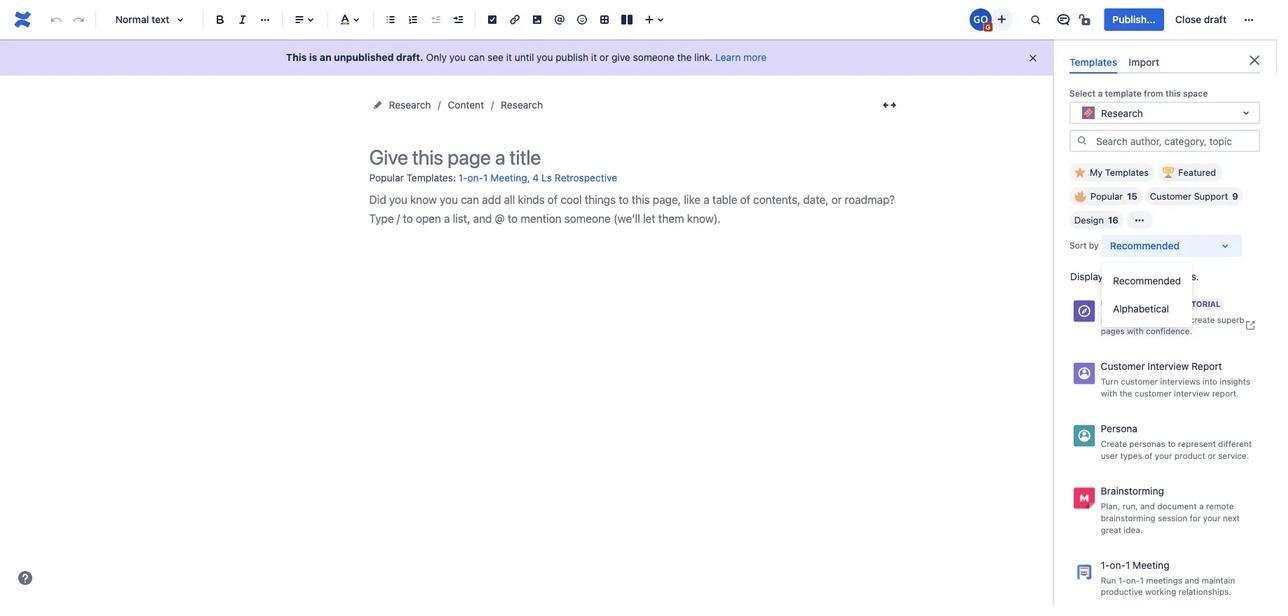Task type: describe. For each thing, give the bounding box(es) containing it.
recommended for recommended button
[[1113, 275, 1181, 287]]

bold ⌘b image
[[212, 11, 229, 28]]

0 horizontal spatial or
[[600, 52, 609, 63]]

only
[[426, 52, 447, 63]]

different
[[1219, 440, 1252, 449]]

text
[[152, 14, 169, 25]]

outdent ⇧tab image
[[427, 11, 444, 28]]

your inside brainstorming plan, run, and document a remote brainstorming session for your next great idea.
[[1204, 514, 1221, 523]]

ls
[[542, 172, 552, 184]]

next
[[1223, 514, 1240, 523]]

persona
[[1101, 423, 1138, 435]]

meetings
[[1146, 576, 1183, 586]]

action item image
[[484, 11, 501, 28]]

product
[[1175, 451, 1206, 461]]

content link
[[448, 97, 484, 114]]

my templates button
[[1070, 164, 1155, 182]]

publish...
[[1113, 14, 1156, 25]]

brainstorming
[[1101, 486, 1164, 497]]

create
[[1101, 440, 1127, 449]]

run
[[1101, 576, 1116, 586]]

more
[[744, 52, 767, 63]]

draft
[[1204, 14, 1227, 25]]

search icon image
[[1077, 135, 1088, 146]]

brainstorming plan, run, and document a remote brainstorming session for your next great idea.
[[1101, 486, 1240, 535]]

templates.
[[1152, 271, 1199, 283]]

design 16
[[1075, 215, 1119, 226]]

the right using
[[1130, 299, 1144, 310]]

Search author, category, topic field
[[1092, 131, 1259, 151]]

1 research link from the left
[[389, 97, 431, 114]]

this
[[286, 52, 307, 63]]

select
[[1070, 89, 1096, 98]]

help image
[[17, 570, 34, 587]]

link image
[[506, 11, 523, 28]]

normal
[[115, 14, 149, 25]]

emoji image
[[574, 11, 591, 28]]

my
[[1090, 167, 1103, 178]]

16
[[1108, 215, 1119, 226]]

great
[[1101, 525, 1122, 535]]

close templates and import image
[[1247, 52, 1263, 69]]

close draft button
[[1167, 8, 1235, 31]]

for
[[1190, 514, 1201, 523]]

an
[[320, 52, 332, 63]]

interviews
[[1161, 377, 1201, 387]]

Give this page a title text field
[[369, 146, 902, 169]]

mention image
[[551, 11, 568, 28]]

learn more link
[[716, 52, 767, 63]]

close
[[1176, 14, 1202, 25]]

1 it from the left
[[506, 52, 512, 63]]

align left image
[[291, 11, 308, 28]]

open image
[[1238, 105, 1255, 121]]

learn
[[716, 52, 741, 63]]

popular for popular
[[1091, 191, 1123, 202]]

a inside brainstorming plan, run, and document a remote brainstorming session for your next great idea.
[[1200, 502, 1204, 512]]

1 you from the left
[[450, 52, 466, 63]]

alphabetical
[[1113, 303, 1169, 315]]

15
[[1127, 191, 1138, 202]]

or inside persona create personas to represent different user types of your product or service.
[[1208, 451, 1216, 461]]

draft.
[[396, 52, 424, 63]]

customer support 9
[[1150, 191, 1239, 202]]

master the basics and create superb pages with confidence.
[[1101, 315, 1245, 336]]

italic ⌘i image
[[234, 11, 251, 28]]

with inside "master the basics and create superb pages with confidence."
[[1127, 327, 1144, 336]]

displaying
[[1071, 271, 1117, 283]]

select a template from this space
[[1070, 89, 1208, 98]]

and for brainstorming
[[1141, 502, 1155, 512]]

templates:
[[407, 172, 456, 184]]

give
[[612, 52, 630, 63]]

numbered list ⌘⇧7 image
[[405, 11, 422, 28]]

personas
[[1130, 440, 1166, 449]]

popular for popular templates: 1-on-1 meeting , 4 ls retrospective
[[369, 172, 404, 184]]

1 vertical spatial customer
[[1135, 389, 1172, 399]]

editor
[[1147, 299, 1174, 310]]

no restrictions image
[[1078, 11, 1095, 28]]

and inside 1-on-1 meeting run 1-on-1 meetings and maintain productive working relationships.
[[1185, 576, 1200, 586]]

service.
[[1219, 451, 1249, 461]]

indent tab image
[[450, 11, 467, 28]]

this is an unpublished draft. only you can see it until you publish it or give someone the link. learn more
[[286, 52, 767, 63]]

unpublished
[[334, 52, 394, 63]]

group containing recommended
[[1102, 263, 1193, 328]]

publish
[[556, 52, 589, 63]]

run,
[[1123, 502, 1138, 512]]

tab list containing templates
[[1064, 51, 1266, 74]]

someone
[[633, 52, 675, 63]]

4 ls retrospective button
[[533, 167, 617, 190]]

displaying all 131 templates.
[[1071, 271, 1199, 283]]

more formatting image
[[257, 11, 274, 28]]

meeting inside 1-on-1 meeting run 1-on-1 meetings and maintain productive working relationships.
[[1133, 560, 1170, 571]]

normal text
[[115, 14, 169, 25]]

on- inside popular templates: 1-on-1 meeting , 4 ls retrospective
[[468, 172, 483, 184]]

by
[[1089, 241, 1099, 251]]

support
[[1194, 191, 1228, 202]]

types
[[1121, 451, 1142, 461]]

document
[[1158, 502, 1197, 512]]

from
[[1144, 89, 1164, 98]]

my templates
[[1090, 167, 1149, 178]]

the inside "master the basics and create superb pages with confidence."
[[1131, 315, 1143, 325]]

confidence.
[[1146, 327, 1193, 336]]

find and replace image
[[1027, 11, 1044, 28]]

dismiss image
[[1028, 53, 1039, 64]]

is
[[309, 52, 317, 63]]

represent
[[1178, 440, 1216, 449]]

1 inside popular templates: 1-on-1 meeting , 4 ls retrospective
[[483, 172, 488, 184]]



Task type: locate. For each thing, give the bounding box(es) containing it.
on- up run
[[1110, 560, 1126, 571]]

0 vertical spatial your
[[1155, 451, 1173, 461]]

1 horizontal spatial or
[[1208, 451, 1216, 461]]

the
[[677, 52, 692, 63], [1130, 299, 1144, 310], [1131, 315, 1143, 325], [1120, 389, 1133, 399]]

gary orlando image
[[970, 8, 992, 31]]

recommended down more categories icon
[[1110, 240, 1180, 252]]

1 horizontal spatial you
[[537, 52, 553, 63]]

1 horizontal spatial 1-
[[1101, 560, 1110, 571]]

0 vertical spatial or
[[600, 52, 609, 63]]

into
[[1203, 377, 1218, 387]]

research down until
[[501, 99, 543, 111]]

comment icon image
[[1055, 11, 1072, 28]]

1 vertical spatial 1-
[[1101, 560, 1110, 571]]

1 vertical spatial and
[[1141, 502, 1155, 512]]

2 research link from the left
[[501, 97, 543, 114]]

group
[[1102, 263, 1193, 328]]

the up persona
[[1120, 389, 1133, 399]]

with down turn
[[1101, 389, 1118, 399]]

1 left ,
[[483, 172, 488, 184]]

interview
[[1148, 361, 1189, 373]]

import
[[1129, 56, 1160, 68]]

0 horizontal spatial meeting
[[491, 172, 527, 184]]

insights
[[1220, 377, 1251, 387]]

1- right templates:
[[459, 172, 468, 184]]

and up confidence.
[[1173, 315, 1188, 325]]

recommended for recommended popup button
[[1110, 240, 1180, 252]]

2 vertical spatial 1
[[1140, 576, 1144, 586]]

0 horizontal spatial a
[[1098, 89, 1103, 98]]

2 vertical spatial 1-
[[1119, 576, 1127, 586]]

0 vertical spatial customer
[[1150, 191, 1192, 202]]

1 horizontal spatial with
[[1127, 327, 1144, 336]]

1 horizontal spatial a
[[1200, 502, 1204, 512]]

1 vertical spatial a
[[1200, 502, 1204, 512]]

0 horizontal spatial research
[[389, 99, 431, 111]]

1 vertical spatial with
[[1101, 389, 1118, 399]]

recommended inside button
[[1113, 275, 1181, 287]]

research right "move this page" icon
[[389, 99, 431, 111]]

meeting left the 4
[[491, 172, 527, 184]]

your down to
[[1155, 451, 1173, 461]]

1- up productive
[[1119, 576, 1127, 586]]

close draft
[[1176, 14, 1227, 25]]

superb
[[1217, 315, 1245, 325]]

1 horizontal spatial customer
[[1150, 191, 1192, 202]]

recommended button
[[1102, 267, 1193, 295]]

remote
[[1206, 502, 1234, 512]]

and inside "master the basics and create superb pages with confidence."
[[1173, 315, 1188, 325]]

see
[[488, 52, 504, 63]]

templates
[[1070, 56, 1118, 68], [1105, 167, 1149, 178]]

idea.
[[1124, 525, 1143, 535]]

plan,
[[1101, 502, 1121, 512]]

interview
[[1174, 389, 1210, 399]]

0 vertical spatial 1
[[483, 172, 488, 184]]

0 horizontal spatial customer
[[1101, 361, 1145, 373]]

popular
[[369, 172, 404, 184], [1091, 191, 1123, 202]]

a up for
[[1200, 502, 1204, 512]]

space
[[1184, 89, 1208, 98]]

templates up '15'
[[1105, 167, 1149, 178]]

customer for customer interview report
[[1101, 361, 1145, 373]]

Main content area, start typing to enter text. text field
[[369, 190, 902, 229]]

alphabetical button
[[1102, 295, 1193, 323]]

you
[[450, 52, 466, 63], [537, 52, 553, 63]]

None text field
[[1080, 106, 1083, 120]]

the left basics
[[1131, 315, 1143, 325]]

customer for customer support
[[1150, 191, 1192, 202]]

0 horizontal spatial with
[[1101, 389, 1118, 399]]

confluence image
[[11, 8, 34, 31], [11, 8, 34, 31]]

layouts image
[[619, 11, 636, 28]]

1 left meetings
[[1140, 576, 1144, 586]]

2 horizontal spatial 1-
[[1119, 576, 1127, 586]]

the inside the "customer interview report turn customer interviews into insights with the customer interview report."
[[1120, 389, 1133, 399]]

1 horizontal spatial it
[[591, 52, 597, 63]]

more categories image
[[1131, 212, 1148, 229]]

1 horizontal spatial research
[[501, 99, 543, 111]]

popular templates: 1-on-1 meeting , 4 ls retrospective
[[369, 172, 617, 184]]

redo ⌘⇧z image
[[70, 11, 87, 28]]

1 horizontal spatial 1
[[1126, 560, 1130, 571]]

it right see
[[506, 52, 512, 63]]

persona create personas to represent different user types of your product or service.
[[1101, 423, 1252, 461]]

research for second the research link from right
[[389, 99, 431, 111]]

0 horizontal spatial it
[[506, 52, 512, 63]]

research link right "move this page" icon
[[389, 97, 431, 114]]

customer up turn
[[1101, 361, 1145, 373]]

1 horizontal spatial your
[[1204, 514, 1221, 523]]

with
[[1127, 327, 1144, 336], [1101, 389, 1118, 399]]

1- up run
[[1101, 560, 1110, 571]]

1 vertical spatial popular
[[1091, 191, 1123, 202]]

recommended inside popup button
[[1110, 240, 1180, 252]]

1 vertical spatial or
[[1208, 451, 1216, 461]]

until
[[515, 52, 534, 63]]

research link down until
[[501, 97, 543, 114]]

link.
[[695, 52, 713, 63]]

invite to edit image
[[994, 11, 1010, 28]]

customer down featured button at the top of page
[[1150, 191, 1192, 202]]

featured
[[1179, 167, 1216, 178]]

user
[[1101, 451, 1118, 461]]

basics
[[1146, 315, 1171, 325]]

popular left templates:
[[369, 172, 404, 184]]

customer inside the "customer interview report turn customer interviews into insights with the customer interview report."
[[1101, 361, 1145, 373]]

create
[[1190, 315, 1215, 325]]

0 vertical spatial a
[[1098, 89, 1103, 98]]

to
[[1168, 440, 1176, 449]]

0 horizontal spatial your
[[1155, 451, 1173, 461]]

1 horizontal spatial meeting
[[1133, 560, 1170, 571]]

meeting inside popular templates: 1-on-1 meeting , 4 ls retrospective
[[491, 172, 527, 184]]

0 vertical spatial recommended
[[1110, 240, 1180, 252]]

popular inside popular templates: 1-on-1 meeting , 4 ls retrospective
[[369, 172, 404, 184]]

1 horizontal spatial popular
[[1091, 191, 1123, 202]]

recommended up editor
[[1113, 275, 1181, 287]]

productive
[[1101, 588, 1143, 597]]

research
[[389, 99, 431, 111], [501, 99, 543, 111], [1101, 107, 1143, 119]]

and for master
[[1173, 315, 1188, 325]]

templates up select
[[1070, 56, 1118, 68]]

1 vertical spatial recommended
[[1113, 275, 1181, 287]]

report.
[[1213, 389, 1239, 399]]

customer right turn
[[1121, 377, 1158, 387]]

4
[[533, 172, 539, 184]]

maintain
[[1202, 576, 1235, 586]]

or down represent
[[1208, 451, 1216, 461]]

can
[[469, 52, 485, 63]]

1 vertical spatial meeting
[[1133, 560, 1170, 571]]

the left link.
[[677, 52, 692, 63]]

0 vertical spatial 1-
[[459, 172, 468, 184]]

meeting up meetings
[[1133, 560, 1170, 571]]

0 horizontal spatial 1-
[[459, 172, 468, 184]]

or left the give
[[600, 52, 609, 63]]

1 vertical spatial templates
[[1105, 167, 1149, 178]]

working
[[1146, 588, 1177, 597]]

your inside persona create personas to represent different user types of your product or service.
[[1155, 451, 1173, 461]]

more image
[[1241, 11, 1258, 28]]

9
[[1233, 191, 1239, 202]]

tab list
[[1064, 51, 1266, 74]]

and
[[1173, 315, 1188, 325], [1141, 502, 1155, 512], [1185, 576, 1200, 586]]

using the editor tutorial
[[1101, 299, 1221, 310]]

1 up productive
[[1126, 560, 1130, 571]]

you left can
[[450, 52, 466, 63]]

1-
[[459, 172, 468, 184], [1101, 560, 1110, 571], [1119, 576, 1127, 586]]

0 vertical spatial popular
[[369, 172, 404, 184]]

retrospective
[[555, 172, 617, 184]]

templates inside button
[[1105, 167, 1149, 178]]

publish... button
[[1104, 8, 1164, 31]]

a right select
[[1098, 89, 1103, 98]]

on- up productive
[[1126, 576, 1140, 586]]

customer down interviews at bottom right
[[1135, 389, 1172, 399]]

recommended
[[1110, 240, 1180, 252], [1113, 275, 1181, 287]]

0 vertical spatial customer
[[1121, 377, 1158, 387]]

with right pages
[[1127, 327, 1144, 336]]

0 vertical spatial with
[[1127, 327, 1144, 336]]

2 horizontal spatial 1
[[1140, 576, 1144, 586]]

recommended button
[[1102, 235, 1242, 258]]

tutorial
[[1181, 300, 1221, 309]]

session
[[1158, 514, 1188, 523]]

sort
[[1070, 241, 1087, 251]]

move this page image
[[372, 100, 383, 111]]

of
[[1145, 451, 1153, 461]]

1-on-1 meeting button
[[459, 167, 527, 190]]

research for first the research link from the right
[[501, 99, 543, 111]]

relationships.
[[1179, 588, 1232, 597]]

table image
[[596, 11, 613, 28]]

and right run,
[[1141, 502, 1155, 512]]

0 horizontal spatial popular
[[369, 172, 404, 184]]

0 horizontal spatial you
[[450, 52, 466, 63]]

customer
[[1121, 377, 1158, 387], [1135, 389, 1172, 399]]

1 vertical spatial on-
[[1110, 560, 1126, 571]]

popular down the my templates button
[[1091, 191, 1123, 202]]

and inside brainstorming plan, run, and document a remote brainstorming session for your next great idea.
[[1141, 502, 1155, 512]]

and up relationships. on the bottom right
[[1185, 576, 1200, 586]]

master
[[1101, 315, 1128, 325]]

featured button
[[1158, 164, 1223, 182]]

1 horizontal spatial research link
[[501, 97, 543, 114]]

2 vertical spatial and
[[1185, 576, 1200, 586]]

undo ⌘z image
[[48, 11, 65, 28]]

make page full-width image
[[881, 97, 898, 114]]

1
[[483, 172, 488, 184], [1126, 560, 1130, 571], [1140, 576, 1144, 586]]

2 it from the left
[[591, 52, 597, 63]]

1 vertical spatial customer
[[1101, 361, 1145, 373]]

sort by
[[1070, 241, 1099, 251]]

research link
[[389, 97, 431, 114], [501, 97, 543, 114]]

0 vertical spatial on-
[[468, 172, 483, 184]]

1 vertical spatial your
[[1204, 514, 1221, 523]]

2 vertical spatial on-
[[1126, 576, 1140, 586]]

0 horizontal spatial research link
[[389, 97, 431, 114]]

2 you from the left
[[537, 52, 553, 63]]

,
[[527, 172, 530, 184]]

1 vertical spatial 1
[[1126, 560, 1130, 571]]

131
[[1133, 271, 1149, 283]]

0 vertical spatial and
[[1173, 315, 1188, 325]]

all
[[1120, 271, 1130, 283]]

0 vertical spatial meeting
[[491, 172, 527, 184]]

0 horizontal spatial 1
[[483, 172, 488, 184]]

0 vertical spatial templates
[[1070, 56, 1118, 68]]

add image, video, or file image
[[529, 11, 546, 28]]

on- right templates:
[[468, 172, 483, 184]]

customer interview report turn customer interviews into insights with the customer interview report.
[[1101, 361, 1251, 399]]

you right until
[[537, 52, 553, 63]]

your down remote
[[1204, 514, 1221, 523]]

research down template
[[1101, 107, 1143, 119]]

2 horizontal spatial research
[[1101, 107, 1143, 119]]

this
[[1166, 89, 1181, 98]]

with inside the "customer interview report turn customer interviews into insights with the customer interview report."
[[1101, 389, 1118, 399]]

1-on-1 meeting run 1-on-1 meetings and maintain productive working relationships.
[[1101, 560, 1235, 597]]

brainstorming
[[1101, 514, 1156, 523]]

bullet list ⌘⇧8 image
[[382, 11, 399, 28]]

1- inside popular templates: 1-on-1 meeting , 4 ls retrospective
[[459, 172, 468, 184]]

customer
[[1150, 191, 1192, 202], [1101, 361, 1145, 373]]

turn
[[1101, 377, 1119, 387]]

it right 'publish'
[[591, 52, 597, 63]]

design
[[1075, 215, 1104, 226]]



Task type: vqa. For each thing, say whether or not it's contained in the screenshot.
"Sidebar" element
no



